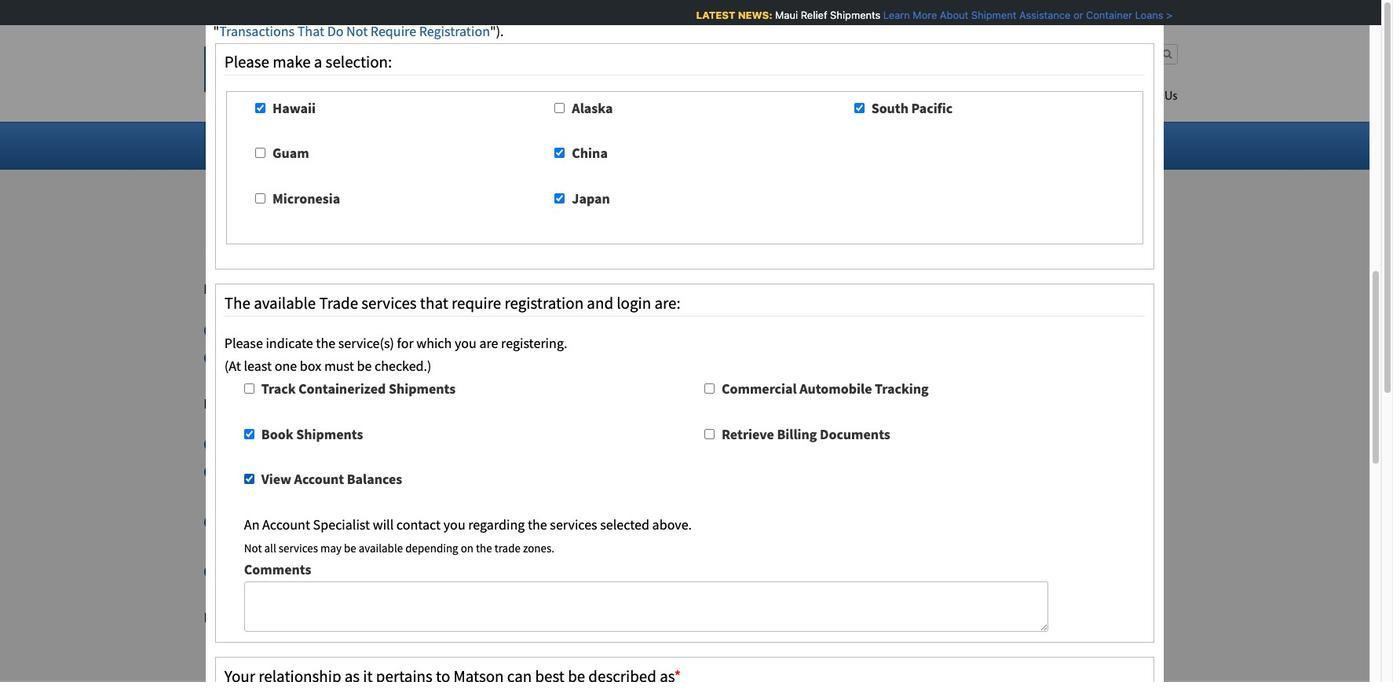 Task type: describe. For each thing, give the bounding box(es) containing it.
navigation
[[561, 178, 725, 226]]

0 vertical spatial alaska
[[572, 99, 613, 117]]

0 horizontal spatial registration
[[505, 292, 584, 313]]

overview link
[[224, 136, 289, 154]]

Retrieve Billing Documents checkbox
[[705, 429, 715, 439]]

China checkbox
[[555, 148, 565, 158]]

call inside individual/one-time shipping household goods: book – please call 1-888-562-8766: track
[[606, 462, 627, 480]]

"
[[213, 22, 219, 40]]

2 horizontal spatial to
[[787, 0, 800, 17]]

titled
[[1104, 0, 1135, 17]]

containerized
[[299, 379, 386, 398]]

800-
[[781, 512, 806, 530]]

1 vertical spatial available
[[254, 292, 316, 313]]

user
[[231, 348, 258, 366]]

track
[[262, 379, 296, 398]]

others
[[669, 0, 707, 17]]

1- inside individual/one-time shipping other containerized commodities: book/quote – please call 1-800-962- 8766: or
[[769, 512, 781, 530]]

retrieve billing documents
[[722, 425, 891, 443]]

user already registered on matson website needing additional access
[[231, 348, 635, 366]]

regarding
[[469, 515, 525, 533]]

loans
[[1135, 9, 1163, 21]]

matson inside the registration for matson navigation company
[[442, 178, 554, 226]]

Search search field
[[1021, 44, 1178, 64]]

containerized
[[442, 512, 523, 530]]

about matson
[[609, 90, 684, 103]]

individual/one-time shipping household goods: book – please call 1-888-562-8766: track
[[231, 462, 726, 503]]

1 vertical spatial company
[[231, 321, 288, 339]]

commercial
[[722, 379, 797, 398]]

secure
[[388, 0, 427, 17]]

trucker link
[[231, 562, 276, 580]]

2 horizontal spatial services
[[550, 515, 598, 533]]

will
[[373, 515, 394, 533]]

contact us
[[1121, 90, 1178, 103]]

view account balances
[[262, 470, 402, 488]]

require inside are secure and require a customer to register, while others are available to the general public without registration (see section titled "
[[455, 0, 498, 17]]

applicable
[[296, 280, 361, 298]]

Guam checkbox
[[255, 148, 266, 158]]

selected
[[601, 515, 650, 533]]

1 horizontal spatial or
[[1073, 9, 1083, 21]]

2 horizontal spatial are
[[709, 0, 728, 17]]

are:
[[655, 292, 681, 313]]

track containerized shipments
[[262, 379, 456, 398]]

search image
[[1163, 49, 1173, 59]]

track link for individual/one-time shipping other containerized commodities: book/quote – please call 1-800-962- 8766: or
[[281, 535, 321, 553]]

1- inside individual/one-time shipping household goods: book – please call 1-888-562-8766: track
[[629, 462, 641, 480]]

overview
[[224, 136, 279, 154]]

blue matson logo with ocean, shipping, truck, rail and logistics written beneath it. image
[[204, 46, 424, 111]]

selection:
[[326, 51, 392, 72]]

user already registered on matson website needing additional access link
[[231, 348, 635, 366]]

registering.
[[501, 334, 568, 352]]

for inside please indicate the service(s) for which you are registering. (at least one box must be checked.)
[[397, 334, 414, 352]]

all inside an account specialist will contact you regarding the services selected above. not all services may be available depending on the trade zones.
[[264, 540, 276, 555]]

the
[[225, 292, 251, 313]]

community
[[1012, 90, 1074, 103]]

comments
[[244, 561, 312, 579]]

(at
[[225, 357, 241, 375]]

account for view
[[294, 470, 344, 488]]

contact
[[397, 515, 441, 533]]

service(s)
[[338, 334, 394, 352]]

888-
[[641, 462, 666, 480]]

logistics,
[[520, 608, 575, 626]]

us
[[1165, 90, 1178, 103]]

south
[[872, 99, 909, 117]]

be inside an account specialist will contact you regarding the services selected above. not all services may be available depending on the trade zones.
[[344, 540, 356, 555]]

shipment
[[971, 9, 1016, 21]]

goods:
[[475, 462, 514, 480]]

account
[[395, 608, 442, 626]]

Track Containerized Shipments checkbox
[[244, 383, 254, 394]]

learn more about shipment assistance or container loans > link
[[883, 9, 1172, 21]]

the inside please indicate the service(s) for which you are registering. (at least one box must be checked.)
[[316, 334, 336, 352]]

guam
[[273, 144, 309, 162]]

zones.
[[523, 540, 555, 555]]

shipping for automobile:
[[354, 435, 405, 453]]

trade
[[319, 292, 358, 313]]

container
[[1086, 9, 1132, 21]]

1 vertical spatial alaska
[[577, 136, 615, 154]]

doing
[[291, 321, 325, 339]]

make
[[273, 51, 311, 72]]

1 horizontal spatial to
[[569, 0, 581, 17]]

billing
[[777, 425, 818, 443]]

indicate
[[266, 334, 313, 352]]

latest
[[695, 9, 735, 21]]

8766: inside individual/one-time shipping household goods: book – please call 1-888-562-8766: track
[[692, 462, 723, 480]]

not inside an account specialist will contact you regarding the services selected above. not all services may be available depending on the trade zones.
[[244, 540, 262, 555]]

available inside are secure and require a customer to register, while others are available to the general public without registration (see section titled "
[[731, 0, 784, 17]]

0 horizontal spatial to
[[295, 608, 308, 626]]

– inside individual/one-time shipping household goods: book – please call 1-888-562-8766: track
[[555, 462, 562, 480]]

South Pacific checkbox
[[855, 103, 865, 113]]

you inside please indicate the service(s) for which you are registering. (at least one box must be checked.)
[[455, 334, 477, 352]]

registered
[[308, 348, 367, 366]]

community link
[[989, 83, 1098, 115]]

ongoing
[[328, 321, 376, 339]]

section
[[1058, 0, 1101, 17]]

(see
[[1031, 0, 1055, 17]]

more
[[912, 9, 936, 21]]

that
[[420, 292, 448, 313]]

trucker
[[231, 562, 276, 580]]

the up zones. at left bottom
[[528, 515, 547, 533]]

logistics link
[[802, 83, 894, 115]]

Commercial Automobile Tracking checkbox
[[705, 383, 715, 394]]

the inside are secure and require a customer to register, while others are available to the general public without registration (see section titled "
[[802, 0, 822, 17]]

0 vertical spatial all
[[227, 394, 243, 412]]

inquires:
[[282, 394, 338, 412]]

registration inside are secure and require a customer to register, while others are available to the general public without registration (see section titled "
[[960, 0, 1028, 17]]

0 horizontal spatial a
[[314, 51, 322, 72]]

please inside individual/one-time shipping other containerized commodities: book/quote – please call 1-800-962- 8766: or
[[704, 512, 743, 530]]

0 horizontal spatial other
[[246, 394, 280, 412]]

the left trade
[[476, 540, 492, 555]]

depending
[[406, 540, 459, 555]]

for all other inquires:
[[204, 394, 338, 412]]

registration is applicable for following:
[[204, 280, 448, 298]]

automobile
[[800, 379, 873, 398]]

0 vertical spatial shipments
[[829, 9, 880, 21]]

public
[[871, 0, 908, 17]]

0 vertical spatial services
[[362, 292, 417, 313]]

top menu navigation
[[609, 83, 1178, 115]]

0 vertical spatial registration
[[419, 22, 490, 40]]

transactions
[[219, 22, 295, 40]]

please for please indicate the service(s) for which you are registering. (at least one box must be checked.)
[[225, 334, 263, 352]]

1 vertical spatial with
[[445, 608, 471, 626]]

for inside the registration for matson navigation company
[[393, 178, 434, 226]]

which
[[417, 334, 452, 352]]



Task type: locate. For each thing, give the bounding box(es) containing it.
1- left 962-
[[769, 512, 781, 530]]

other down 'track containerized shipments' "option"
[[246, 394, 280, 412]]

>
[[1166, 9, 1172, 21]]

track link for individual/one-time shipping household goods: book – please call 1-888-562-8766:
[[231, 485, 271, 503]]

other inside individual/one-time shipping other containerized commodities: book/quote – please call 1-800-962- 8766: or
[[407, 512, 439, 530]]

0 vertical spatial on
[[370, 348, 385, 366]]

0 vertical spatial track link
[[231, 485, 271, 503]]

are inside please indicate the service(s) for which you are registering. (at least one box must be checked.)
[[480, 334, 499, 352]]

0 vertical spatial –
[[555, 462, 562, 480]]

logistics
[[825, 90, 871, 103]]

1 vertical spatial on
[[461, 540, 474, 555]]

for
[[393, 178, 434, 226], [364, 280, 382, 298], [397, 334, 414, 352], [358, 608, 374, 626]]

1- left the 562-
[[629, 462, 641, 480]]

and inside are secure and require a customer to register, while others are available to the general public without registration (see section titled "
[[430, 0, 452, 17]]

view
[[262, 470, 292, 488]]

Alaska checkbox
[[555, 103, 565, 113]]

0 vertical spatial about
[[939, 9, 968, 21]]

a right make
[[314, 51, 322, 72]]

registration
[[419, 22, 490, 40], [204, 178, 385, 226], [204, 280, 280, 298]]

1 horizontal spatial track
[[281, 535, 321, 553]]

contact us link
[[1098, 83, 1178, 115]]

please right book
[[565, 462, 603, 480]]

and left login
[[587, 292, 614, 313]]

2 horizontal spatial available
[[731, 0, 784, 17]]

0 horizontal spatial track link
[[231, 485, 271, 503]]

track down view account balances option
[[231, 485, 271, 503]]

shipments down inquires:
[[296, 425, 363, 443]]

3 shipping from the top
[[354, 512, 405, 530]]

individual/one-time shipping other containerized commodities: book/quote – please call 1-800-962- 8766: or
[[231, 512, 831, 553]]

commodities:
[[525, 512, 606, 530]]

registration inside the registration for matson navigation company
[[204, 178, 385, 226]]

0 vertical spatial company
[[204, 224, 351, 271]]

are left registering.
[[480, 334, 499, 352]]

1 vertical spatial registration
[[505, 292, 584, 313]]

about right more
[[939, 9, 968, 21]]

company up user
[[231, 321, 288, 339]]

1 horizontal spatial be
[[357, 357, 372, 375]]

you inside an account specialist will contact you regarding the services selected above. not all services may be available depending on the trade zones.
[[444, 515, 466, 533]]

time inside individual/one-time shipping household goods: book – please call 1-888-562-8766: track
[[324, 462, 351, 480]]

available down will
[[359, 540, 403, 555]]

with down the available trade services that require registration and login are:
[[433, 321, 459, 339]]

available up the doing
[[254, 292, 316, 313]]

track
[[231, 485, 271, 503], [281, 535, 321, 553]]

2 horizontal spatial shipments
[[829, 9, 880, 21]]

require
[[455, 0, 498, 17], [452, 292, 501, 313]]

2 vertical spatial individual/one-
[[231, 512, 324, 530]]

account right an
[[263, 515, 310, 533]]

registration down guam
[[204, 178, 385, 226]]

Book Shipments checkbox
[[244, 429, 254, 439]]

news:
[[737, 9, 772, 21]]

are secure and require a customer to register, while others are available to the general public without registration (see section titled "
[[213, 0, 1135, 40]]

1 vertical spatial individual/one-
[[231, 462, 324, 480]]

call inside individual/one-time shipping other containerized commodities: book/quote – please call 1-800-962- 8766: or
[[746, 512, 766, 530]]

1 horizontal spatial track link
[[281, 535, 321, 553]]

customer
[[511, 0, 566, 17]]

please for please make a selection:
[[225, 51, 270, 72]]

commercial automobile tracking
[[722, 379, 929, 398]]

1 shipping from the top
[[354, 435, 405, 453]]

for
[[204, 394, 225, 412]]

learn
[[883, 9, 909, 21]]

checked.)
[[375, 357, 432, 375]]

a up ").
[[501, 0, 508, 17]]

do
[[327, 22, 344, 40]]

investors
[[918, 90, 965, 103]]

registration left is on the left of the page
[[204, 280, 280, 298]]

be right may
[[344, 540, 356, 555]]

china
[[572, 144, 608, 162]]

individual/one- inside individual/one-time shipping other containerized commodities: book/quote – please call 1-800-962- 8766: or
[[231, 512, 324, 530]]

1 vertical spatial registration
[[204, 178, 385, 226]]

1 please from the top
[[225, 51, 270, 72]]

0 vertical spatial other
[[246, 394, 280, 412]]

the available trade services that require registration and login are:
[[225, 292, 681, 313]]

962-
[[806, 512, 831, 530]]

0 horizontal spatial shipments
[[296, 425, 363, 443]]

0 vertical spatial please
[[225, 51, 270, 72]]

2 vertical spatial shipments
[[296, 425, 363, 443]]

individual/one- up 'view'
[[231, 435, 324, 453]]

an account specialist will contact you regarding the services selected above. not all services may be available depending on the trade zones.
[[244, 515, 692, 555]]

2 vertical spatial you
[[215, 608, 236, 626]]

an
[[377, 608, 392, 626]]

individual/one- for track
[[231, 462, 324, 480]]

time for other
[[324, 512, 351, 530]]

available inside an account specialist will contact you regarding the services selected above. not all services may be available depending on the trade zones.
[[359, 540, 403, 555]]

on down containerized
[[461, 540, 474, 555]]

please right above.
[[704, 512, 743, 530]]

investors link
[[894, 83, 989, 115]]

– inside individual/one-time shipping other containerized commodities: book/quote – please call 1-800-962- 8766: or
[[695, 512, 702, 530]]

register,
[[584, 0, 631, 17]]

must
[[324, 357, 354, 375]]

– right book
[[555, 462, 562, 480]]

track link up comments
[[281, 535, 321, 553]]

time down individual/one-time shipping automobile:
[[324, 462, 351, 480]]

documents
[[820, 425, 891, 443]]

matson left "japan" checkbox
[[442, 178, 554, 226]]

household
[[407, 462, 472, 480]]

register
[[310, 608, 355, 626]]

access
[[597, 348, 635, 366]]

other up depending in the left bottom of the page
[[407, 512, 439, 530]]

0 horizontal spatial on
[[370, 348, 385, 366]]

0 vertical spatial be
[[357, 357, 372, 375]]

all up comments
[[264, 540, 276, 555]]

0 vertical spatial require
[[455, 0, 498, 17]]

1 vertical spatial shipping
[[354, 462, 405, 480]]

registration up registering.
[[505, 292, 584, 313]]

2 shipping from the top
[[354, 462, 405, 480]]

you right the which
[[455, 334, 477, 352]]

1 horizontal spatial shipments
[[389, 379, 456, 398]]

1 vertical spatial services
[[550, 515, 598, 533]]

south pacific
[[872, 99, 953, 117]]

alaska right alaska "checkbox"
[[572, 99, 613, 117]]

require right that
[[452, 292, 501, 313]]

View Account Balances checkbox
[[244, 474, 254, 484]]

1 horizontal spatial registration
[[960, 0, 1028, 17]]

account inside an account specialist will contact you regarding the services selected above. not all services may be available depending on the trade zones.
[[263, 515, 310, 533]]

the up must
[[316, 334, 336, 352]]

0 horizontal spatial be
[[344, 540, 356, 555]]

shipments
[[829, 9, 880, 21], [389, 379, 456, 398], [296, 425, 363, 443]]

1 vertical spatial account
[[263, 515, 310, 533]]

services up zones. at left bottom
[[550, 515, 598, 533]]

1 vertical spatial you
[[444, 515, 466, 533]]

be inside please indicate the service(s) for which you are registering. (at least one box must be checked.)
[[357, 357, 372, 375]]

alaska link
[[577, 136, 625, 154]]

0 vertical spatial registration
[[960, 0, 1028, 17]]

on inside an account specialist will contact you regarding the services selected above. not all services may be available depending on the trade zones.
[[461, 540, 474, 555]]

0 horizontal spatial about
[[609, 90, 642, 103]]

please right the logistics,
[[577, 608, 616, 626]]

japan
[[572, 189, 610, 207]]

2 vertical spatial time
[[324, 512, 351, 530]]

one
[[275, 357, 297, 375]]

1 time from the top
[[324, 435, 351, 453]]

or up comments
[[266, 535, 278, 553]]

about inside top menu navigation
[[609, 90, 642, 103]]

book/quote
[[609, 512, 692, 530]]

0 vertical spatial available
[[731, 0, 784, 17]]

1 individual/one- from the top
[[231, 435, 324, 453]]

call left 888-
[[606, 462, 627, 480]]

1 horizontal spatial 1-
[[769, 512, 781, 530]]

on down company doing ongoing business with matson
[[370, 348, 385, 366]]

registration down secure
[[419, 22, 490, 40]]

track link down view account balances option
[[231, 485, 271, 503]]

about up "alaska" link
[[609, 90, 642, 103]]

please inside individual/one-time shipping household goods: book – please call 1-888-562-8766: track
[[565, 462, 603, 480]]

time for automobile:
[[324, 435, 351, 453]]

services up comments
[[279, 540, 318, 555]]

1 vertical spatial shipments
[[389, 379, 456, 398]]

1 vertical spatial time
[[324, 462, 351, 480]]

not right 'do'
[[347, 22, 368, 40]]

track inside individual/one-time shipping household goods: book – please call 1-888-562-8766: track
[[231, 485, 271, 503]]

1 vertical spatial require
[[452, 292, 501, 313]]

1 vertical spatial about
[[609, 90, 642, 103]]

latest news: maui relief shipments learn more about shipment assistance or container loans >
[[695, 9, 1172, 21]]

shipping for household
[[354, 462, 405, 480]]

all right "for" at the bottom left of page
[[227, 394, 243, 412]]

or left container
[[1073, 9, 1083, 21]]

shipments right relief
[[829, 9, 880, 21]]

be down service(s)
[[357, 357, 372, 375]]

0 vertical spatial 8766:
[[692, 462, 723, 480]]

registration for applicable
[[204, 280, 280, 298]]

0 horizontal spatial are
[[366, 0, 385, 17]]

None search field
[[1021, 44, 1178, 64]]

0 vertical spatial track
[[231, 485, 271, 503]]

micronesia
[[273, 189, 340, 207]]

to left register,
[[569, 0, 581, 17]]

3 individual/one- from the top
[[231, 512, 324, 530]]

individual/one-
[[231, 435, 324, 453], [231, 462, 324, 480], [231, 512, 324, 530]]

").
[[490, 22, 504, 40]]

1 horizontal spatial all
[[264, 540, 276, 555]]

8766: inside individual/one-time shipping other containerized commodities: book/quote – please call 1-800-962- 8766: or
[[231, 535, 263, 553]]

matson up needing
[[462, 321, 505, 339]]

1 horizontal spatial and
[[587, 292, 614, 313]]

book
[[517, 462, 552, 480]]

0 horizontal spatial available
[[254, 292, 316, 313]]

matson down the business
[[388, 348, 431, 366]]

please make a selection:
[[225, 51, 392, 72]]

1 vertical spatial a
[[314, 51, 322, 72]]

the right maui
[[802, 0, 822, 17]]

company inside the registration for matson navigation company
[[204, 224, 351, 271]]

0 vertical spatial and
[[430, 0, 452, 17]]

0 vertical spatial account
[[294, 470, 344, 488]]

time
[[324, 435, 351, 453], [324, 462, 351, 480], [324, 512, 351, 530]]

1 horizontal spatial available
[[359, 540, 403, 555]]

shipping up balances
[[354, 435, 405, 453]]

a
[[501, 0, 508, 17], [314, 51, 322, 72]]

0 vertical spatial or
[[1073, 9, 1083, 21]]

0 horizontal spatial 1-
[[629, 462, 641, 480]]

about matson link
[[609, 83, 707, 115]]

8766: down retrieve billing documents option on the bottom
[[692, 462, 723, 480]]

shipping inside individual/one-time shipping other containerized commodities: book/quote – please call 1-800-962- 8766: or
[[354, 512, 405, 530]]

2 vertical spatial services
[[279, 540, 318, 555]]

please up (at
[[225, 334, 263, 352]]

0 vertical spatial please
[[565, 462, 603, 480]]

2 please from the top
[[225, 334, 263, 352]]

alaska right china 'checkbox'
[[577, 136, 615, 154]]

1 horizontal spatial a
[[501, 0, 508, 17]]

2 vertical spatial shipping
[[354, 512, 405, 530]]

services
[[362, 292, 417, 313], [550, 515, 598, 533], [279, 540, 318, 555]]

require
[[371, 22, 416, 40]]

0 vertical spatial with
[[433, 321, 459, 339]]

0 horizontal spatial not
[[244, 540, 262, 555]]

please indicate the service(s) for which you are registering. (at least one box must be checked.)
[[225, 334, 568, 375]]

0 horizontal spatial all
[[227, 394, 243, 412]]

you up depending in the left bottom of the page
[[444, 515, 466, 533]]

you right if
[[215, 608, 236, 626]]

Japan checkbox
[[555, 193, 565, 203]]

tracking
[[875, 379, 929, 398]]

and right secure
[[430, 0, 452, 17]]

general
[[825, 0, 869, 17]]

Comments text field
[[244, 582, 1049, 632]]

time up view account balances
[[324, 435, 351, 453]]

1 vertical spatial other
[[407, 512, 439, 530]]

retrieve
[[722, 425, 775, 443]]

2 vertical spatial please
[[577, 608, 616, 626]]

3 time from the top
[[324, 512, 351, 530]]

Hawaii checkbox
[[255, 103, 266, 113]]

1 horizontal spatial are
[[480, 334, 499, 352]]

1 horizontal spatial –
[[695, 512, 702, 530]]

least
[[244, 357, 272, 375]]

1 vertical spatial 1-
[[769, 512, 781, 530]]

with right account
[[445, 608, 471, 626]]

please down transactions
[[225, 51, 270, 72]]

or inside individual/one-time shipping other containerized commodities: book/quote – please call 1-800-962- 8766: or
[[266, 535, 278, 553]]

is
[[283, 280, 293, 298]]

account right 'view'
[[294, 470, 344, 488]]

company doing ongoing business with matson
[[231, 321, 505, 339]]

not up 'trucker' "link" on the left of page
[[244, 540, 262, 555]]

account for an
[[263, 515, 310, 533]]

require up ").
[[455, 0, 498, 17]]

shipping inside individual/one-time shipping household goods: book – please call 1-888-562-8766: track
[[354, 462, 405, 480]]

1 horizontal spatial on
[[461, 540, 474, 555]]

2 time from the top
[[324, 462, 351, 480]]

to left register
[[295, 608, 308, 626]]

website
[[434, 348, 480, 366]]

2 vertical spatial available
[[359, 540, 403, 555]]

an
[[244, 515, 260, 533]]

assistance
[[1019, 9, 1070, 21]]

company up is on the left of the page
[[204, 224, 351, 271]]

1 vertical spatial –
[[695, 512, 702, 530]]

1 vertical spatial call
[[746, 512, 766, 530]]

1 vertical spatial be
[[344, 540, 356, 555]]

0 horizontal spatial and
[[430, 0, 452, 17]]

shipping for other
[[354, 512, 405, 530]]

1 horizontal spatial other
[[407, 512, 439, 530]]

1 vertical spatial track
[[281, 535, 321, 553]]

2 vertical spatial registration
[[204, 280, 280, 298]]

shipments down checked.)
[[389, 379, 456, 398]]

services up the business
[[362, 292, 417, 313]]

1 horizontal spatial call
[[746, 512, 766, 530]]

0 vertical spatial not
[[347, 22, 368, 40]]

individual/one- inside individual/one-time shipping household goods: book – please call 1-888-562-8766: track
[[231, 462, 324, 480]]

1 horizontal spatial not
[[347, 22, 368, 40]]

registration for matson navigation company
[[204, 178, 725, 271]]

matson left the logistics,
[[474, 608, 517, 626]]

shipping
[[731, 90, 778, 103]]

Micronesia checkbox
[[255, 193, 266, 203]]

be
[[357, 357, 372, 375], [344, 540, 356, 555]]

available left relief
[[731, 0, 784, 17]]

8766: down an
[[231, 535, 263, 553]]

registration
[[960, 0, 1028, 17], [505, 292, 584, 313]]

1 vertical spatial track link
[[281, 535, 321, 553]]

1-
[[629, 462, 641, 480], [769, 512, 781, 530]]

are right others
[[709, 0, 728, 17]]

registration for matson
[[204, 178, 385, 226]]

are
[[366, 0, 385, 17], [709, 0, 728, 17], [480, 334, 499, 352]]

please inside please indicate the service(s) for which you are registering. (at least one box must be checked.)
[[225, 334, 263, 352]]

0 vertical spatial individual/one-
[[231, 435, 324, 453]]

0 vertical spatial time
[[324, 435, 351, 453]]

you
[[455, 334, 477, 352], [444, 515, 466, 533], [215, 608, 236, 626]]

2 individual/one- from the top
[[231, 462, 324, 480]]

individual/one- down book
[[231, 462, 324, 480]]

1 vertical spatial 8766:
[[231, 535, 263, 553]]

time up may
[[324, 512, 351, 530]]

individual/one-time shipping automobile:
[[231, 435, 483, 453]]

0 horizontal spatial services
[[279, 540, 318, 555]]

matson down are secure and require a customer to register, while others are available to the general public without registration (see section titled "
[[644, 90, 684, 103]]

a inside are secure and require a customer to register, while others are available to the general public without registration (see section titled "
[[501, 0, 508, 17]]

are up transactions that do not require registration ").
[[366, 0, 385, 17]]

call left "800-"
[[746, 512, 766, 530]]

– right above.
[[695, 512, 702, 530]]

0 horizontal spatial –
[[555, 462, 562, 480]]

registration left (see
[[960, 0, 1028, 17]]

shipping down balances
[[354, 512, 405, 530]]

1 horizontal spatial about
[[939, 9, 968, 21]]

time for household
[[324, 462, 351, 480]]

may
[[321, 540, 342, 555]]

shipping down individual/one-time shipping automobile:
[[354, 462, 405, 480]]

matson inside top menu navigation
[[644, 90, 684, 103]]

1 vertical spatial and
[[587, 292, 614, 313]]

needing
[[483, 348, 531, 366]]

individual/one- down 'view'
[[231, 512, 324, 530]]

individual/one- for 8766:
[[231, 512, 324, 530]]

track up comments
[[281, 535, 321, 553]]

time inside individual/one-time shipping other containerized commodities: book/quote – please call 1-800-962- 8766: or
[[324, 512, 351, 530]]

to left relief
[[787, 0, 800, 17]]

0 horizontal spatial 8766:
[[231, 535, 263, 553]]

562-
[[666, 462, 692, 480]]



Task type: vqa. For each thing, say whether or not it's contained in the screenshot.
bottom a
yes



